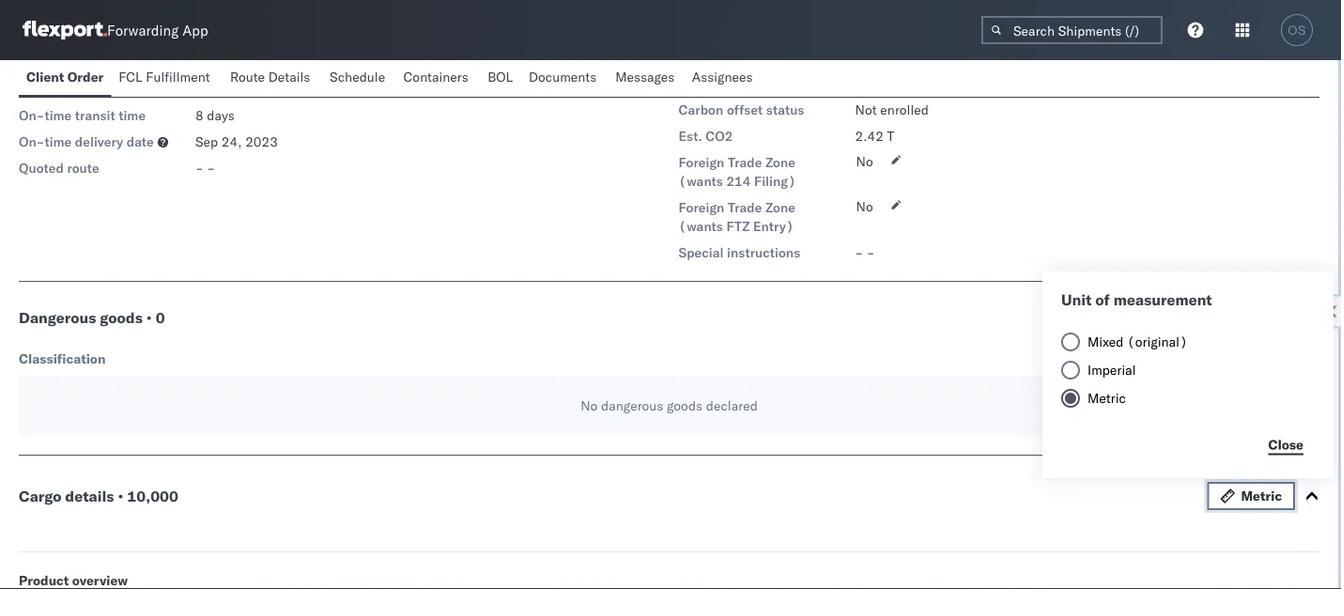Task type: locate. For each thing, give the bounding box(es) containing it.
status
[[767, 101, 805, 118]]

unit
[[1062, 290, 1092, 309]]

rate
[[19, 55, 47, 71]]

mixed
[[1088, 334, 1124, 350]]

(wants inside foreign trade zone (wants 214 filing)
[[679, 173, 723, 189]]

trade for 214
[[728, 154, 762, 171]]

2022
[[246, 55, 279, 71]]

co2
[[706, 128, 733, 144]]

service
[[679, 75, 723, 92]]

route
[[230, 69, 265, 85]]

goods left 0
[[100, 308, 143, 327]]

zone up filing)
[[766, 154, 796, 171]]

foreign down est. co2
[[679, 154, 725, 171]]

2 (wants from the top
[[679, 218, 723, 234]]

on- up the quoted route
[[19, 133, 45, 150]]

est. co2
[[679, 128, 733, 144]]

(wants up special
[[679, 218, 723, 234]]

not
[[855, 101, 877, 118]]

dangerous goods • 0
[[19, 308, 165, 327]]

flexport
[[679, 56, 730, 73]]

• right details
[[118, 487, 123, 505]]

cargo details • 10,000
[[19, 487, 178, 505]]

2 zone from the top
[[766, 199, 796, 216]]

1 trade from the top
[[728, 154, 762, 171]]

1 quoted from the top
[[19, 81, 64, 97]]

quoted
[[19, 81, 64, 97], [19, 160, 64, 176]]

classification
[[19, 350, 106, 367]]

foreign trade zone (wants ftz entry)
[[679, 199, 796, 234]]

- -
[[195, 78, 215, 94], [195, 160, 215, 176], [855, 244, 875, 261]]

quoted left route
[[19, 160, 64, 176]]

close
[[1269, 436, 1304, 453]]

foreign up special
[[679, 199, 725, 216]]

0 vertical spatial foreign
[[679, 154, 725, 171]]

0 vertical spatial trade
[[728, 154, 762, 171]]

2 on- from the top
[[19, 133, 45, 150]]

- - for quoted container count
[[195, 78, 215, 94]]

trade for ftz
[[728, 199, 762, 216]]

order
[[67, 69, 104, 85]]

1 zone from the top
[[766, 154, 796, 171]]

1 horizontal spatial •
[[146, 308, 152, 327]]

trade up 214
[[728, 154, 762, 171]]

1 vertical spatial quoted
[[19, 160, 64, 176]]

1 horizontal spatial metric
[[1242, 488, 1283, 504]]

no
[[856, 153, 874, 170], [856, 198, 874, 215], [581, 397, 598, 414]]

0 vertical spatial - -
[[195, 78, 215, 94]]

yes
[[855, 56, 876, 73]]

1 vertical spatial no
[[856, 198, 874, 215]]

time for transit
[[45, 107, 72, 124]]

0 vertical spatial no
[[856, 153, 874, 170]]

on- down client
[[19, 107, 45, 124]]

trade inside the foreign trade zone (wants ftz entry)
[[728, 199, 762, 216]]

(wants inside the foreign trade zone (wants ftz entry)
[[679, 218, 723, 234]]

nov 25, 2022
[[195, 55, 279, 71]]

assignees button
[[685, 60, 764, 97]]

foreign
[[679, 154, 725, 171], [679, 199, 725, 216]]

1 foreign from the top
[[679, 154, 725, 171]]

on-time transit time
[[19, 107, 146, 124]]

dangerous
[[601, 397, 664, 414]]

fulfillment
[[146, 69, 210, 85]]

1 vertical spatial goods
[[667, 397, 703, 414]]

(wants left 214
[[679, 173, 723, 189]]

1 (wants from the top
[[679, 173, 723, 189]]

0 vertical spatial zone
[[766, 154, 796, 171]]

metric
[[1088, 390, 1126, 406], [1242, 488, 1283, 504]]

8
[[195, 107, 204, 124]]

t
[[887, 128, 895, 144]]

rate expiration
[[19, 55, 112, 71]]

special
[[679, 244, 724, 261]]

on- for on-time delivery date
[[19, 133, 45, 150]]

2 foreign from the top
[[679, 199, 725, 216]]

• left 0
[[146, 308, 152, 327]]

goods left declared
[[667, 397, 703, 414]]

time
[[45, 107, 72, 124], [119, 107, 146, 124], [45, 133, 72, 150]]

zone inside the foreign trade zone (wants ftz entry)
[[766, 199, 796, 216]]

os button
[[1276, 8, 1319, 52]]

2 trade from the top
[[728, 199, 762, 216]]

quoted down the rate
[[19, 81, 64, 97]]

trade up ftz at top
[[728, 199, 762, 216]]

zone up the entry)
[[766, 199, 796, 216]]

zone inside foreign trade zone (wants 214 filing)
[[766, 154, 796, 171]]

time up the quoted route
[[45, 133, 72, 150]]

1 vertical spatial - -
[[195, 160, 215, 176]]

trade inside foreign trade zone (wants 214 filing)
[[728, 154, 762, 171]]

details
[[268, 69, 310, 85]]

zone
[[766, 154, 796, 171], [766, 199, 796, 216]]

trade
[[728, 154, 762, 171], [728, 199, 762, 216]]

unit of measurement
[[1062, 290, 1213, 309]]

sep
[[195, 133, 218, 150]]

quoted container count
[[19, 81, 163, 97]]

2 quoted from the top
[[19, 160, 64, 176]]

sep 24, 2023
[[195, 133, 278, 150]]

of
[[1096, 290, 1110, 309]]

214
[[727, 173, 751, 189]]

goods
[[100, 308, 143, 327], [667, 397, 703, 414]]

1 vertical spatial (wants
[[679, 218, 723, 234]]

on-
[[19, 107, 45, 124], [19, 133, 45, 150]]

product overview
[[19, 572, 128, 589]]

fcl fulfillment
[[119, 69, 210, 85]]

0 horizontal spatial goods
[[100, 308, 143, 327]]

filing)
[[754, 173, 797, 189]]

25,
[[222, 55, 242, 71]]

0 vertical spatial quoted
[[19, 81, 64, 97]]

os
[[1288, 23, 1307, 37]]

1 vertical spatial trade
[[728, 199, 762, 216]]

0 vertical spatial metric
[[1088, 390, 1126, 406]]

1 vertical spatial on-
[[19, 133, 45, 150]]

metric down close button
[[1242, 488, 1283, 504]]

no for foreign trade zone (wants 214 filing)
[[856, 153, 874, 170]]

expiration
[[50, 55, 112, 71]]

metric down the imperial
[[1088, 390, 1126, 406]]

foreign inside the foreign trade zone (wants ftz entry)
[[679, 199, 725, 216]]

1 vertical spatial •
[[118, 487, 123, 505]]

foreign inside foreign trade zone (wants 214 filing)
[[679, 154, 725, 171]]

8 days
[[195, 107, 235, 124]]

client
[[26, 69, 64, 85]]

2.42
[[855, 128, 884, 144]]

on- for on-time transit time
[[19, 107, 45, 124]]

2.42 t
[[855, 128, 895, 144]]

1 vertical spatial metric
[[1242, 488, 1283, 504]]

•
[[146, 308, 152, 327], [118, 487, 123, 505]]

0 horizontal spatial •
[[118, 487, 123, 505]]

details
[[65, 487, 114, 505]]

(wants
[[679, 173, 723, 189], [679, 218, 723, 234]]

(wants for foreign trade zone (wants 214 filing)
[[679, 173, 723, 189]]

no for foreign trade zone (wants ftz entry)
[[856, 198, 874, 215]]

time left the transit
[[45, 107, 72, 124]]

assignees
[[692, 69, 753, 85]]

1 vertical spatial zone
[[766, 199, 796, 216]]

1 vertical spatial foreign
[[679, 199, 725, 216]]

0 vertical spatial on-
[[19, 107, 45, 124]]

(wants for foreign trade zone (wants ftz entry)
[[679, 218, 723, 234]]

2 vertical spatial - -
[[855, 244, 875, 261]]

0 vertical spatial (wants
[[679, 173, 723, 189]]

quoted for quoted container count
[[19, 81, 64, 97]]

entry)
[[754, 218, 794, 234]]

0 vertical spatial goods
[[100, 308, 143, 327]]

1 on- from the top
[[19, 107, 45, 124]]

fcl fulfillment button
[[111, 60, 223, 97]]

offset
[[727, 101, 763, 118]]

enrolled
[[881, 101, 929, 118]]

0 vertical spatial •
[[146, 308, 152, 327]]

foreign for foreign trade zone (wants ftz entry)
[[679, 199, 725, 216]]



Task type: describe. For each thing, give the bounding box(es) containing it.
• for cargo details
[[118, 487, 123, 505]]

on-time delivery date
[[19, 133, 154, 150]]

messages
[[616, 69, 675, 85]]

carbon
[[679, 101, 724, 118]]

transit
[[75, 107, 115, 124]]

0 horizontal spatial metric
[[1088, 390, 1126, 406]]

bol
[[488, 69, 513, 85]]

route details
[[230, 69, 310, 85]]

count
[[129, 81, 163, 97]]

- - for quoted route
[[195, 160, 215, 176]]

- - for special instructions
[[855, 244, 875, 261]]

close button
[[1258, 431, 1315, 459]]

Search Shipments (/) text field
[[982, 16, 1163, 44]]

forwarding app link
[[23, 21, 208, 39]]

measurement
[[1114, 290, 1213, 309]]

no dangerous goods declared
[[581, 397, 758, 414]]

metric button
[[1208, 482, 1296, 510]]

24,
[[222, 133, 242, 150]]

2 vertical spatial no
[[581, 397, 598, 414]]

client order
[[26, 69, 104, 85]]

est.
[[679, 128, 703, 144]]

documents button
[[521, 60, 608, 97]]

schedule button
[[322, 60, 396, 97]]

bol button
[[480, 60, 521, 97]]

0
[[156, 308, 165, 327]]

ftz
[[727, 218, 750, 234]]

route details button
[[223, 60, 322, 97]]

forwarding app
[[107, 21, 208, 39]]

fcl
[[119, 69, 142, 85]]

imperial
[[1088, 362, 1136, 378]]

not enrolled
[[855, 101, 929, 118]]

metric inside metric button
[[1242, 488, 1283, 504]]

special instructions
[[679, 244, 801, 261]]

zone for foreign trade zone (wants ftz entry)
[[766, 199, 796, 216]]

foreign for foreign trade zone (wants 214 filing)
[[679, 154, 725, 171]]

foreign trade zone (wants 214 filing)
[[679, 154, 797, 189]]

messages button
[[608, 60, 685, 97]]

zone for foreign trade zone (wants 214 filing)
[[766, 154, 796, 171]]

2023
[[245, 133, 278, 150]]

route
[[67, 160, 99, 176]]

app
[[182, 21, 208, 39]]

• for dangerous goods
[[146, 308, 152, 327]]

quoted route
[[19, 160, 99, 176]]

container
[[67, 81, 125, 97]]

product
[[19, 572, 69, 589]]

date
[[127, 133, 154, 150]]

(original)
[[1128, 334, 1188, 350]]

containers
[[403, 69, 469, 85]]

time up date
[[119, 107, 146, 124]]

documents
[[529, 69, 597, 85]]

quoted for quoted route
[[19, 160, 64, 176]]

forwarding
[[107, 21, 179, 39]]

dangerous
[[19, 308, 96, 327]]

1 horizontal spatial goods
[[667, 397, 703, 414]]

overview
[[72, 572, 128, 589]]

delivery
[[75, 133, 123, 150]]

schedule
[[330, 69, 385, 85]]

cargo
[[19, 487, 61, 505]]

carbon offset status
[[679, 101, 805, 118]]

flexport. image
[[23, 21, 107, 39]]

flexport insurance service
[[679, 56, 793, 92]]

client order button
[[19, 60, 111, 97]]

declared
[[706, 397, 758, 414]]

containers button
[[396, 60, 480, 97]]

time for delivery
[[45, 133, 72, 150]]

mixed (original)
[[1088, 334, 1188, 350]]

10,000
[[127, 487, 178, 505]]

insurance
[[733, 56, 793, 73]]

nov
[[195, 55, 219, 71]]

instructions
[[727, 244, 801, 261]]



Task type: vqa. For each thing, say whether or not it's contained in the screenshot.
third the Resize Handle column header
no



